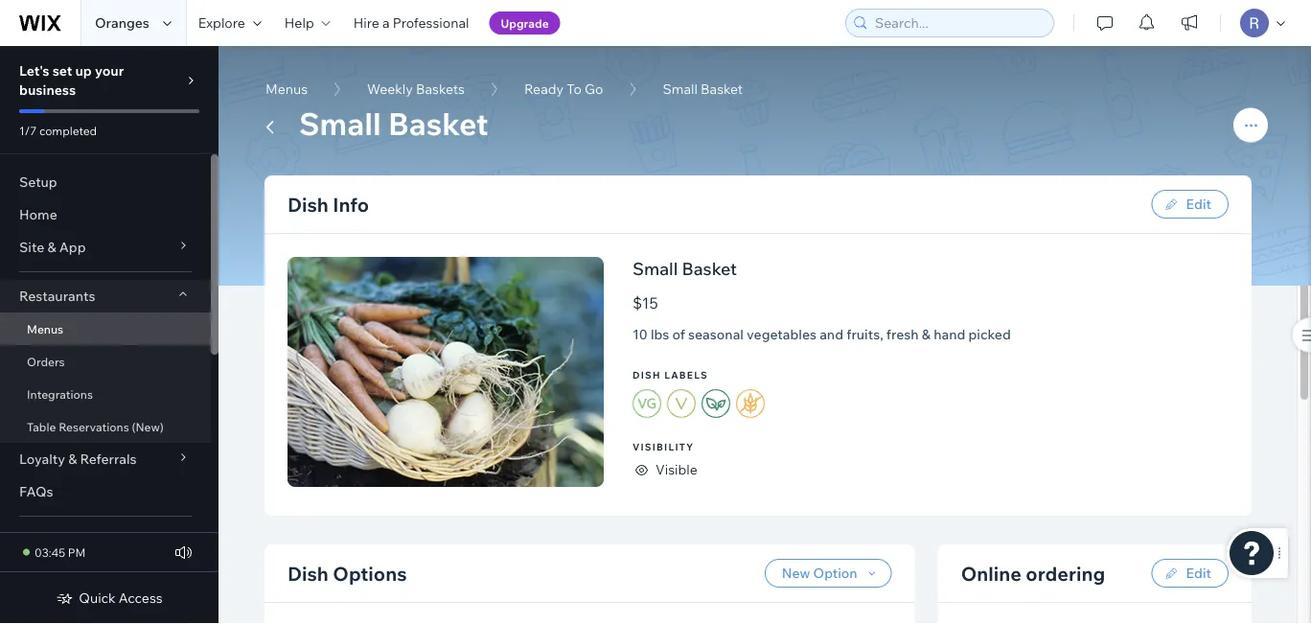 Task type: locate. For each thing, give the bounding box(es) containing it.
menus up orders
[[27, 322, 63, 336]]

1 horizontal spatial &
[[68, 451, 77, 467]]

explore
[[198, 14, 245, 31]]

and
[[820, 326, 844, 343]]

1 edit from the top
[[1186, 196, 1212, 212]]

up
[[75, 62, 92, 79]]

picked
[[969, 326, 1011, 343]]

0 horizontal spatial menus
[[27, 322, 63, 336]]

small
[[663, 81, 698, 97], [299, 104, 381, 143], [633, 257, 678, 279]]

& left hand
[[922, 326, 931, 343]]

basket
[[701, 81, 743, 97], [388, 104, 489, 143], [682, 257, 737, 279]]

& inside popup button
[[47, 239, 56, 255]]

1 vertical spatial menus
[[27, 322, 63, 336]]

professional
[[393, 14, 469, 31]]

site
[[19, 239, 44, 255]]

vegetables
[[747, 326, 817, 343]]

2 edit from the top
[[1186, 565, 1212, 581]]

dish left "info"
[[288, 192, 329, 216]]

& right site
[[47, 239, 56, 255]]

1/7 completed
[[19, 123, 97, 138]]

menus
[[266, 81, 308, 97], [27, 322, 63, 336]]

your
[[95, 62, 124, 79]]

option
[[813, 565, 858, 581]]

03:45 pm
[[35, 545, 86, 559]]

ready
[[524, 81, 564, 97]]

site & app button
[[0, 231, 211, 264]]

1 vertical spatial dish
[[633, 369, 661, 381]]

0 vertical spatial dish
[[288, 192, 329, 216]]

upgrade
[[501, 16, 549, 30]]

edit button
[[1152, 190, 1229, 219], [1152, 559, 1229, 588]]

table reservations (new)
[[27, 419, 164, 434]]

dish for dish info
[[288, 192, 329, 216]]

dish
[[288, 192, 329, 216], [633, 369, 661, 381], [288, 561, 329, 585]]

menus inside sidebar element
[[27, 322, 63, 336]]

oranges
[[95, 14, 149, 31]]

baskets
[[416, 81, 465, 97]]

quick access
[[79, 590, 163, 606]]

menus down help
[[266, 81, 308, 97]]

2 edit button from the top
[[1152, 559, 1229, 588]]

upgrade button
[[489, 12, 560, 35]]

1 vertical spatial edit button
[[1152, 559, 1229, 588]]

2 vertical spatial dish
[[288, 561, 329, 585]]

edit button for dish info
[[1152, 190, 1229, 219]]

new
[[782, 565, 810, 581]]

dish options
[[288, 561, 407, 585]]

dish left 'labels'
[[633, 369, 661, 381]]

small right go
[[663, 81, 698, 97]]

edit button for online ordering
[[1152, 559, 1229, 588]]

2 vertical spatial basket
[[682, 257, 737, 279]]

0 vertical spatial small
[[663, 81, 698, 97]]

to
[[567, 81, 582, 97]]

edit for online ordering
[[1186, 565, 1212, 581]]

menus link
[[0, 313, 211, 345]]

site & app
[[19, 239, 86, 255]]

visible
[[656, 461, 698, 478]]

weekly
[[367, 81, 413, 97]]

loyalty
[[19, 451, 65, 467]]

1 horizontal spatial menus
[[266, 81, 308, 97]]

2 vertical spatial small
[[633, 257, 678, 279]]

small down weekly
[[299, 104, 381, 143]]

1 vertical spatial edit
[[1186, 565, 1212, 581]]

set
[[52, 62, 72, 79]]

faqs link
[[0, 475, 211, 508]]

1 vertical spatial small
[[299, 104, 381, 143]]

faqs
[[19, 483, 53, 500]]

dish labels
[[633, 369, 708, 381]]

small up $15
[[633, 257, 678, 279]]

a
[[382, 14, 390, 31]]

2 horizontal spatial &
[[922, 326, 931, 343]]

& right loyalty
[[68, 451, 77, 467]]

orders link
[[0, 345, 211, 378]]

0 horizontal spatial &
[[47, 239, 56, 255]]

fresh
[[887, 326, 919, 343]]

2 vertical spatial &
[[68, 451, 77, 467]]

1 edit button from the top
[[1152, 190, 1229, 219]]

0 vertical spatial &
[[47, 239, 56, 255]]

0 vertical spatial edit
[[1186, 196, 1212, 212]]

home
[[19, 206, 57, 223]]

dish left the options
[[288, 561, 329, 585]]

0 vertical spatial basket
[[701, 81, 743, 97]]

0 vertical spatial menus
[[266, 81, 308, 97]]

orders
[[27, 354, 65, 369]]

1/7
[[19, 123, 37, 138]]

0 vertical spatial edit button
[[1152, 190, 1229, 219]]

edit
[[1186, 196, 1212, 212], [1186, 565, 1212, 581]]

setup
[[19, 174, 57, 190]]

restaurants
[[19, 288, 95, 304]]

online
[[961, 561, 1022, 585]]

& inside 'dropdown button'
[[68, 451, 77, 467]]

seasonal
[[688, 326, 744, 343]]

lbs
[[651, 326, 669, 343]]

&
[[47, 239, 56, 255], [922, 326, 931, 343], [68, 451, 77, 467]]

new option
[[782, 565, 858, 581]]

small basket
[[663, 81, 743, 97], [299, 104, 489, 143], [633, 257, 737, 279]]

integrations link
[[0, 378, 211, 410]]



Task type: vqa. For each thing, say whether or not it's contained in the screenshot.
'Explore'
yes



Task type: describe. For each thing, give the bounding box(es) containing it.
loyalty & referrals
[[19, 451, 137, 467]]

visibility
[[633, 440, 694, 452]]

restaurants button
[[0, 280, 211, 313]]

table
[[27, 419, 56, 434]]

of
[[672, 326, 685, 343]]

fruits,
[[847, 326, 884, 343]]

ready to go
[[524, 81, 603, 97]]

1 vertical spatial basket
[[388, 104, 489, 143]]

pm
[[68, 545, 86, 559]]

table reservations (new) link
[[0, 410, 211, 443]]

& for app
[[47, 239, 56, 255]]

loyalty & referrals button
[[0, 443, 211, 475]]

online ordering
[[961, 561, 1105, 585]]

10 lbs of seasonal vegetables and fruits, fresh & hand picked
[[633, 326, 1011, 343]]

0 vertical spatial small basket
[[663, 81, 743, 97]]

setup link
[[0, 166, 211, 198]]

sidebar element
[[0, 46, 219, 624]]

options
[[333, 561, 407, 585]]

home link
[[0, 198, 211, 231]]

10
[[633, 326, 648, 343]]

info
[[333, 192, 369, 216]]

1 vertical spatial small basket
[[299, 104, 489, 143]]

integrations
[[27, 387, 93, 401]]

dish info
[[288, 192, 369, 216]]

access
[[119, 590, 163, 606]]

referrals
[[80, 451, 137, 467]]

let's set up your business
[[19, 62, 124, 98]]

dish for dish labels
[[633, 369, 661, 381]]

help
[[285, 14, 314, 31]]

reservations
[[59, 419, 129, 434]]

labels
[[664, 369, 708, 381]]

hire a professional
[[353, 14, 469, 31]]

hire
[[353, 14, 379, 31]]

new option button
[[765, 559, 892, 588]]

1 vertical spatial &
[[922, 326, 931, 343]]

& for referrals
[[68, 451, 77, 467]]

ordering
[[1026, 561, 1105, 585]]

hand
[[934, 326, 966, 343]]

$15
[[633, 293, 658, 313]]

quick
[[79, 590, 116, 606]]

dish for dish options
[[288, 561, 329, 585]]

edit for dish info
[[1186, 196, 1212, 212]]

business
[[19, 81, 76, 98]]

quick access button
[[56, 590, 163, 607]]

(new)
[[132, 419, 164, 434]]

2 vertical spatial small basket
[[633, 257, 737, 279]]

03:45
[[35, 545, 65, 559]]

go
[[585, 81, 603, 97]]

hire a professional link
[[342, 0, 481, 46]]

let's
[[19, 62, 49, 79]]

help button
[[273, 0, 342, 46]]

Search... field
[[869, 10, 1048, 36]]

completed
[[39, 123, 97, 138]]

app
[[59, 239, 86, 255]]

weekly baskets
[[367, 81, 465, 97]]



